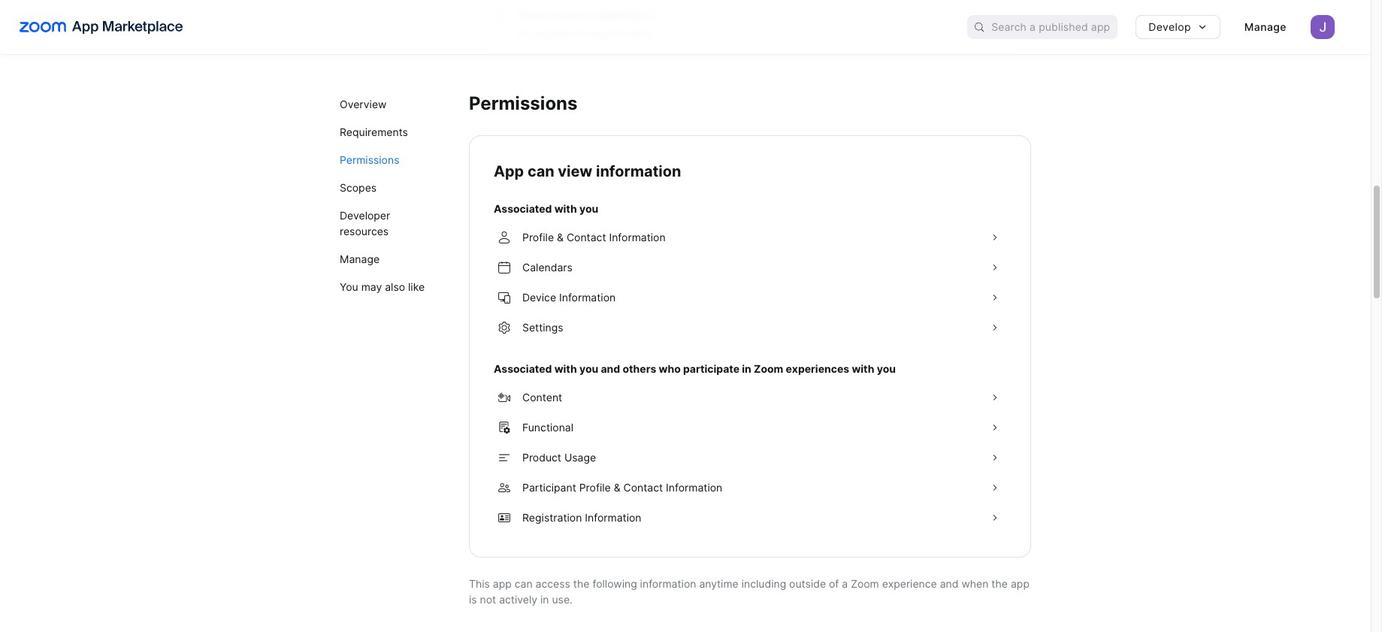 Task type: describe. For each thing, give the bounding box(es) containing it.
device information button
[[494, 282, 1007, 312]]

calendars button
[[494, 252, 1007, 282]]

you for functional
[[580, 362, 599, 375]]

account
[[550, 8, 592, 21]]

usage
[[565, 451, 596, 464]]

contact inside dropdown button
[[624, 481, 663, 494]]

experiences
[[786, 362, 850, 375]]

banner containing develop
[[0, 0, 1372, 54]]

registration information
[[523, 511, 642, 524]]

use.
[[552, 593, 573, 606]]

zoom account eligibility
[[518, 8, 642, 21]]

no
[[518, 27, 532, 39]]

overview link
[[340, 90, 442, 118]]

outside
[[790, 577, 826, 590]]

manage for manage link
[[340, 253, 380, 265]]

no additional requirements
[[518, 27, 652, 39]]

like
[[408, 280, 425, 293]]

content button
[[494, 382, 1007, 412]]

zoom inside this app can access the following information anytime including outside of a zoom experience and when the app is not actively in use.
[[851, 577, 880, 590]]

with for content
[[555, 362, 577, 375]]

information inside this app can access the following information anytime including outside of a zoom experience and when the app is not actively in use.
[[640, 577, 697, 590]]

participate
[[684, 362, 740, 375]]

you may also like
[[340, 280, 425, 293]]

settings
[[523, 321, 564, 334]]

content
[[523, 391, 563, 403]]

view
[[558, 162, 593, 180]]

developer
[[340, 209, 390, 222]]

of
[[829, 577, 840, 590]]

profile & contact information
[[523, 230, 666, 243]]

manage button
[[1233, 15, 1299, 39]]

requirements
[[587, 27, 652, 39]]

settings button
[[494, 312, 1007, 343]]

with for profile & contact information
[[555, 202, 577, 215]]

may
[[361, 280, 382, 293]]

product usage button
[[494, 443, 1007, 473]]

registration information button
[[494, 503, 1007, 533]]

& inside "dropdown button"
[[557, 230, 564, 243]]

anytime
[[700, 577, 739, 590]]

developer resources link
[[340, 202, 442, 245]]

when
[[962, 577, 989, 590]]

who
[[659, 362, 681, 375]]

with right "experiences"
[[852, 362, 875, 375]]

product usage
[[523, 451, 596, 464]]

is
[[469, 593, 477, 606]]

resources
[[340, 225, 389, 238]]

1 app from the left
[[493, 577, 512, 590]]

registration
[[523, 511, 582, 524]]

you
[[340, 280, 358, 293]]

app
[[494, 162, 524, 180]]

2 the from the left
[[992, 577, 1008, 590]]

additional
[[535, 27, 584, 39]]

manage for manage button
[[1245, 20, 1287, 33]]

associated for content
[[494, 362, 552, 375]]

requirements
[[340, 126, 408, 138]]

Search text field
[[992, 16, 1118, 38]]

scopes
[[340, 181, 377, 194]]

not
[[480, 593, 496, 606]]

you right "experiences"
[[877, 362, 896, 375]]

0 horizontal spatial permissions
[[340, 153, 400, 166]]

learn more about user role image
[[645, 9, 655, 20]]

2 app from the left
[[1011, 577, 1030, 590]]

1 horizontal spatial permissions
[[469, 92, 578, 114]]

experience
[[883, 577, 938, 590]]

learn more about user role tooltip
[[645, 9, 655, 20]]

1 horizontal spatial in
[[742, 362, 752, 375]]

device information
[[523, 291, 616, 303]]

0 horizontal spatial zoom
[[518, 8, 548, 21]]



Task type: locate. For each thing, give the bounding box(es) containing it.
0 vertical spatial contact
[[567, 230, 607, 243]]

& inside dropdown button
[[614, 481, 621, 494]]

2 horizontal spatial zoom
[[851, 577, 880, 590]]

0 horizontal spatial &
[[557, 230, 564, 243]]

contact up calendars
[[567, 230, 607, 243]]

manage inside button
[[1245, 20, 1287, 33]]

1 vertical spatial zoom
[[754, 362, 784, 375]]

0 vertical spatial can
[[528, 162, 555, 180]]

0 vertical spatial in
[[742, 362, 752, 375]]

profile up 'registration information' in the left of the page
[[580, 481, 611, 494]]

functional button
[[494, 412, 1007, 443]]

zoom right a
[[851, 577, 880, 590]]

1 horizontal spatial the
[[992, 577, 1008, 590]]

in left use. on the bottom of page
[[541, 593, 549, 606]]

permissions link
[[340, 146, 442, 174]]

in inside this app can access the following information anytime including outside of a zoom experience and when the app is not actively in use.
[[541, 593, 549, 606]]

profile
[[523, 230, 554, 243], [580, 481, 611, 494]]

information
[[596, 162, 682, 180], [640, 577, 697, 590]]

manage
[[1245, 20, 1287, 33], [340, 253, 380, 265]]

scopes link
[[340, 174, 442, 202]]

with
[[555, 202, 577, 215], [555, 362, 577, 375], [852, 362, 875, 375]]

access
[[536, 577, 571, 590]]

participant
[[523, 481, 577, 494]]

0 vertical spatial information
[[596, 162, 682, 180]]

the
[[574, 577, 590, 590], [992, 577, 1008, 590]]

app
[[493, 577, 512, 590], [1011, 577, 1030, 590]]

1 horizontal spatial &
[[614, 481, 621, 494]]

1 horizontal spatial app
[[1011, 577, 1030, 590]]

information inside dropdown button
[[559, 291, 616, 303]]

requirements link
[[340, 118, 442, 146]]

develop
[[1149, 20, 1192, 33]]

device
[[523, 291, 557, 303]]

can up actively
[[515, 577, 533, 590]]

you for calendars
[[580, 202, 599, 215]]

1 vertical spatial profile
[[580, 481, 611, 494]]

associated with you and others who participate in zoom experiences with you
[[494, 362, 896, 375]]

0 horizontal spatial app
[[493, 577, 512, 590]]

actively
[[499, 593, 538, 606]]

contact inside "dropdown button"
[[567, 230, 607, 243]]

functional
[[523, 421, 574, 434]]

banner
[[0, 0, 1372, 54]]

app can view information
[[494, 162, 682, 180]]

and inside this app can access the following information anytime including outside of a zoom experience and when the app is not actively in use.
[[941, 577, 959, 590]]

and left when
[[941, 577, 959, 590]]

you may also like link
[[340, 273, 442, 301]]

1 horizontal spatial contact
[[624, 481, 663, 494]]

1 horizontal spatial zoom
[[754, 362, 784, 375]]

overview
[[340, 98, 387, 111]]

zoom up content "dropdown button"
[[754, 362, 784, 375]]

1 vertical spatial manage
[[340, 253, 380, 265]]

a
[[842, 577, 848, 590]]

1 horizontal spatial profile
[[580, 481, 611, 494]]

permissions
[[469, 92, 578, 114], [340, 153, 400, 166]]

with down view at the top
[[555, 202, 577, 215]]

1 vertical spatial &
[[614, 481, 621, 494]]

manage link
[[340, 245, 442, 273]]

0 horizontal spatial and
[[601, 362, 621, 375]]

calendars
[[523, 261, 573, 273]]

1 associated from the top
[[494, 202, 552, 215]]

1 vertical spatial and
[[941, 577, 959, 590]]

1 horizontal spatial manage
[[1245, 20, 1287, 33]]

profile inside dropdown button
[[580, 481, 611, 494]]

& up 'registration information' in the left of the page
[[614, 481, 621, 494]]

can
[[528, 162, 555, 180], [515, 577, 533, 590]]

1 vertical spatial information
[[640, 577, 697, 590]]

0 horizontal spatial contact
[[567, 230, 607, 243]]

1 vertical spatial in
[[541, 593, 549, 606]]

information
[[609, 230, 666, 243], [559, 291, 616, 303], [666, 481, 723, 494], [585, 511, 642, 524]]

information right view at the top
[[596, 162, 682, 180]]

product
[[523, 451, 562, 464]]

0 vertical spatial associated
[[494, 202, 552, 215]]

the right 'access'
[[574, 577, 590, 590]]

associated for profile & contact information
[[494, 202, 552, 215]]

0 vertical spatial profile
[[523, 230, 554, 243]]

1 vertical spatial associated
[[494, 362, 552, 375]]

can right app
[[528, 162, 555, 180]]

participant profile & contact information button
[[494, 473, 1007, 503]]

also
[[385, 280, 405, 293]]

in up content "dropdown button"
[[742, 362, 752, 375]]

zoom
[[518, 8, 548, 21], [754, 362, 784, 375], [851, 577, 880, 590]]

contact
[[567, 230, 607, 243], [624, 481, 663, 494]]

profile inside "dropdown button"
[[523, 230, 554, 243]]

0 horizontal spatial manage
[[340, 253, 380, 265]]

associated with you
[[494, 202, 599, 215]]

zoom up the no
[[518, 8, 548, 21]]

in
[[742, 362, 752, 375], [541, 593, 549, 606]]

0 vertical spatial manage
[[1245, 20, 1287, 33]]

others
[[623, 362, 657, 375]]

0 vertical spatial zoom
[[518, 8, 548, 21]]

you left others
[[580, 362, 599, 375]]

0 horizontal spatial in
[[541, 593, 549, 606]]

2 associated from the top
[[494, 362, 552, 375]]

app right when
[[1011, 577, 1030, 590]]

app up not
[[493, 577, 512, 590]]

1 vertical spatial can
[[515, 577, 533, 590]]

the right when
[[992, 577, 1008, 590]]

developer resources
[[340, 209, 390, 238]]

this
[[469, 577, 490, 590]]

can inside this app can access the following information anytime including outside of a zoom experience and when the app is not actively in use.
[[515, 577, 533, 590]]

&
[[557, 230, 564, 243], [614, 481, 621, 494]]

0 vertical spatial &
[[557, 230, 564, 243]]

profile down the associated with you in the top of the page
[[523, 230, 554, 243]]

information left the anytime
[[640, 577, 697, 590]]

this app can access the following information anytime including outside of a zoom experience and when the app is not actively in use.
[[469, 577, 1030, 606]]

including
[[742, 577, 787, 590]]

eligibility
[[595, 8, 642, 21]]

0 horizontal spatial profile
[[523, 230, 554, 243]]

search a published app element
[[968, 15, 1118, 39]]

0 vertical spatial and
[[601, 362, 621, 375]]

you
[[580, 202, 599, 215], [580, 362, 599, 375], [877, 362, 896, 375]]

with up content
[[555, 362, 577, 375]]

develop button
[[1136, 15, 1221, 39]]

and
[[601, 362, 621, 375], [941, 577, 959, 590]]

associated up content
[[494, 362, 552, 375]]

information inside "dropdown button"
[[609, 230, 666, 243]]

associated down app
[[494, 202, 552, 215]]

permissions down 'requirements'
[[340, 153, 400, 166]]

following
[[593, 577, 637, 590]]

you up profile & contact information
[[580, 202, 599, 215]]

participant profile & contact information
[[523, 481, 723, 494]]

1 the from the left
[[574, 577, 590, 590]]

0 vertical spatial permissions
[[469, 92, 578, 114]]

1 vertical spatial contact
[[624, 481, 663, 494]]

profile & contact information button
[[494, 222, 1007, 252]]

& down the associated with you in the top of the page
[[557, 230, 564, 243]]

and left others
[[601, 362, 621, 375]]

1 vertical spatial permissions
[[340, 153, 400, 166]]

contact up 'registration information' in the left of the page
[[624, 481, 663, 494]]

permissions up app
[[469, 92, 578, 114]]

2 vertical spatial zoom
[[851, 577, 880, 590]]

associated
[[494, 202, 552, 215], [494, 362, 552, 375]]

0 horizontal spatial the
[[574, 577, 590, 590]]

1 horizontal spatial and
[[941, 577, 959, 590]]



Task type: vqa. For each thing, say whether or not it's contained in the screenshot.
24/7 at the top of page
no



